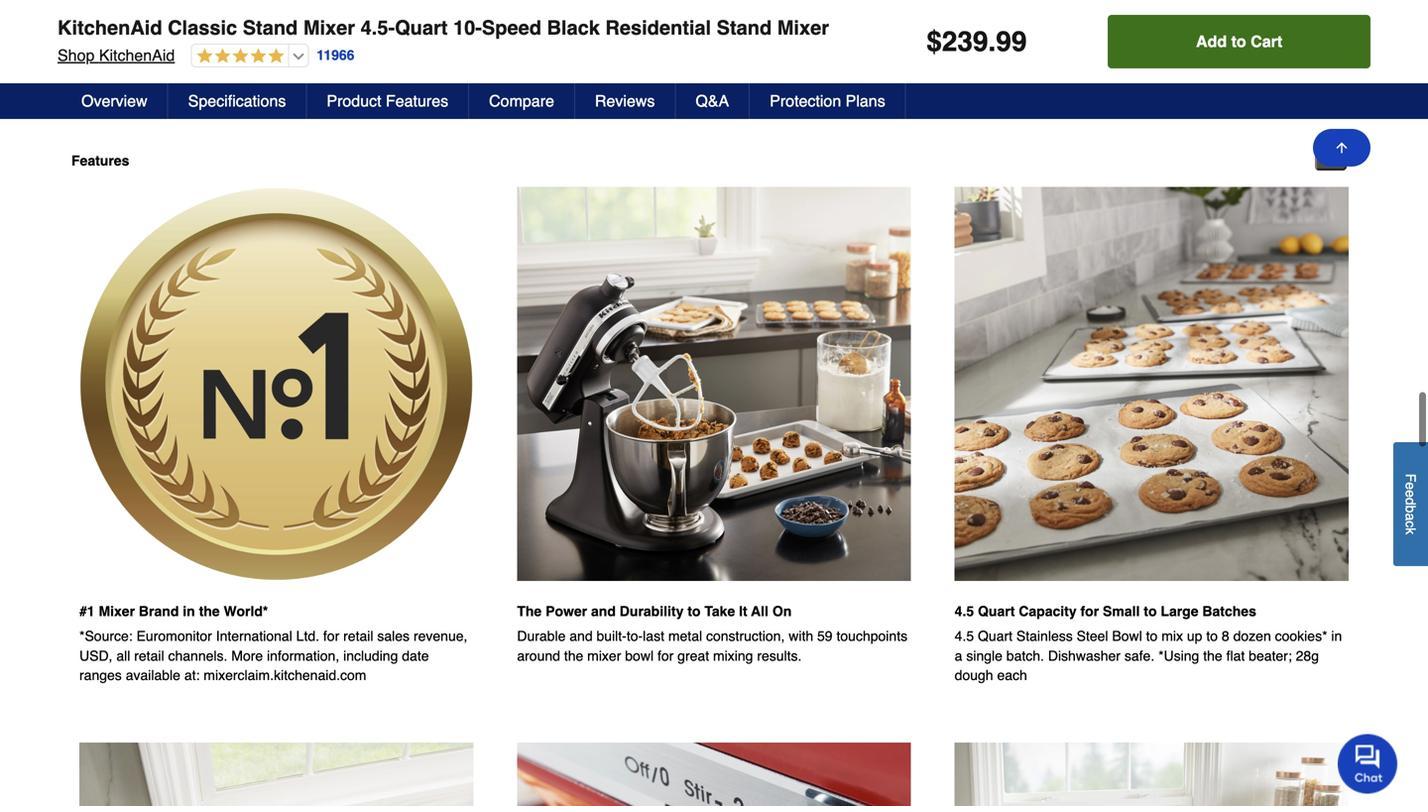 Task type: describe. For each thing, give the bounding box(es) containing it.
239
[[942, 26, 989, 58]]

including
[[343, 648, 398, 664]]

mixer
[[588, 648, 621, 664]]

28g
[[1296, 648, 1320, 664]]

capacity
[[1019, 604, 1077, 620]]

classic
[[168, 16, 237, 39]]

a inside button
[[1403, 513, 1419, 521]]

durable
[[517, 629, 566, 645]]

built-
[[597, 629, 627, 645]]

4.5 quart capacity for small to large batches 4.5 quart stainless steel bowl to mix up to 8 dozen cookies* in a single batch. dishwasher safe. *using the flat beater; 28g dough each
[[955, 604, 1343, 683]]

metal
[[669, 629, 703, 645]]

1 e from the top
[[1403, 482, 1419, 490]]

*using
[[1159, 648, 1200, 664]]

shop
[[58, 46, 95, 64]]

ltd.
[[296, 629, 320, 645]]

arrow up image
[[1334, 140, 1350, 156]]

speed
[[482, 16, 542, 39]]

small
[[1103, 604, 1140, 620]]

4.5-
[[361, 16, 395, 39]]

1 horizontal spatial mixer
[[303, 16, 355, 39]]

each
[[998, 668, 1028, 683]]

for inside 4.5 quart capacity for small to large batches 4.5 quart stainless steel bowl to mix up to 8 dozen cookies* in a single batch. dishwasher safe. *using the flat beater; 28g dough each
[[1081, 604, 1099, 620]]

dozen
[[1234, 629, 1272, 645]]

power
[[546, 604, 587, 620]]

1 4.5 from the top
[[955, 604, 974, 620]]

shop kitchenaid
[[58, 46, 175, 64]]

overview
[[81, 92, 148, 110]]

mixing
[[713, 648, 753, 664]]

world*
[[224, 604, 268, 620]]

more
[[231, 648, 263, 664]]

bowl
[[1113, 629, 1143, 645]]

#1
[[79, 604, 95, 620]]

in inside 4.5 quart capacity for small to large batches 4.5 quart stainless steel bowl to mix up to 8 dozen cookies* in a single batch. dishwasher safe. *using the flat beater; 28g dough each
[[1332, 629, 1343, 645]]

product features
[[327, 92, 449, 110]]

to left mix
[[1147, 629, 1158, 645]]

construction,
[[706, 629, 785, 645]]

protection plans
[[770, 92, 886, 110]]

a inside 4.5 quart capacity for small to large batches 4.5 quart stainless steel bowl to mix up to 8 dozen cookies* in a single batch. dishwasher safe. *using the flat beater; 28g dough each
[[955, 648, 963, 664]]

the inside 4.5 quart capacity for small to large batches 4.5 quart stainless steel bowl to mix up to 8 dozen cookies* in a single batch. dishwasher safe. *using the flat beater; 28g dough each
[[1204, 648, 1223, 664]]

results.
[[757, 648, 802, 664]]

c
[[1403, 521, 1419, 528]]

1 vertical spatial kitchenaid
[[99, 46, 175, 64]]

dough
[[955, 668, 994, 683]]

mixerclaim.kitchenaid.com
[[204, 668, 367, 683]]

specifications
[[188, 92, 286, 110]]

with
[[789, 629, 814, 645]]

at:
[[184, 668, 200, 683]]

reviews button
[[575, 83, 676, 119]]

compare button
[[469, 83, 575, 119]]

great
[[678, 648, 710, 664]]

overview button
[[62, 83, 168, 119]]

revenue,
[[414, 629, 468, 645]]

2 stand from the left
[[717, 16, 772, 39]]

q&a
[[696, 92, 729, 110]]

#1 mixer brand in the world* *source: euromonitor international ltd. for retail sales revenue, usd, all retail channels. more information, including date ranges available at: mixerclaim.kitchenaid.com
[[79, 604, 468, 683]]

in inside "#1 mixer brand in the world* *source: euromonitor international ltd. for retail sales revenue, usd, all retail channels. more information, including date ranges available at: mixerclaim.kitchenaid.com"
[[183, 604, 195, 620]]

b
[[1403, 506, 1419, 513]]

99
[[996, 26, 1027, 58]]

2 e from the top
[[1403, 490, 1419, 498]]

f e e d b a c k button
[[1394, 442, 1429, 566]]

d
[[1403, 498, 1419, 506]]

to inside add to cart button
[[1232, 32, 1247, 51]]

for inside the power and durability to take it all on durable and built-to-last metal construction, with 59 touchpoints around the mixer bowl for great mixing results.
[[658, 648, 674, 664]]

safe.
[[1125, 648, 1155, 664]]

on
[[773, 604, 792, 620]]

plans
[[846, 92, 886, 110]]

touchpoints
[[837, 629, 908, 645]]

chat invite button image
[[1338, 734, 1399, 794]]

residential
[[606, 16, 711, 39]]

protection plans button
[[750, 83, 907, 119]]

2 vertical spatial quart
[[978, 629, 1013, 645]]

f e e d b a c k
[[1403, 474, 1419, 535]]

it
[[739, 604, 748, 620]]

around
[[517, 648, 561, 664]]

.
[[989, 26, 996, 58]]

product features button
[[307, 83, 469, 119]]

sales
[[377, 629, 410, 645]]

4.8 stars image
[[192, 48, 284, 66]]

0 vertical spatial kitchenaid
[[58, 16, 162, 39]]

up
[[1188, 629, 1203, 645]]

information,
[[267, 648, 340, 664]]

$ 239 . 99
[[927, 26, 1027, 58]]

product
[[327, 92, 382, 110]]

all
[[116, 648, 130, 664]]

single
[[967, 648, 1003, 664]]

59
[[818, 629, 833, 645]]

compare
[[489, 92, 555, 110]]

$
[[927, 26, 942, 58]]

2 horizontal spatial mixer
[[778, 16, 829, 39]]



Task type: vqa. For each thing, say whether or not it's contained in the screenshot.
results.
yes



Task type: locate. For each thing, give the bounding box(es) containing it.
date
[[402, 648, 429, 664]]

0 vertical spatial features
[[386, 92, 449, 110]]

international
[[216, 629, 292, 645]]

ranges
[[79, 668, 122, 683]]

mixer up protection
[[778, 16, 829, 39]]

the
[[199, 604, 220, 620], [564, 648, 584, 664], [1204, 648, 1223, 664]]

0 horizontal spatial for
[[323, 629, 340, 645]]

a
[[1403, 513, 1419, 521], [955, 648, 963, 664]]

in
[[183, 604, 195, 620], [1332, 629, 1343, 645]]

1 horizontal spatial features
[[386, 92, 449, 110]]

last
[[643, 629, 665, 645]]

1 horizontal spatial stand
[[717, 16, 772, 39]]

for inside "#1 mixer brand in the world* *source: euromonitor international ltd. for retail sales revenue, usd, all retail channels. more information, including date ranges available at: mixerclaim.kitchenaid.com"
[[323, 629, 340, 645]]

a up dough
[[955, 648, 963, 664]]

1 vertical spatial features
[[71, 153, 129, 169]]

0 vertical spatial retail
[[343, 629, 374, 645]]

e up b
[[1403, 490, 1419, 498]]

steel
[[1077, 629, 1109, 645]]

0 horizontal spatial a
[[955, 648, 963, 664]]

bowl
[[625, 648, 654, 664]]

kitchenaid
[[58, 16, 162, 39], [99, 46, 175, 64]]

mixer inside "#1 mixer brand in the world* *source: euromonitor international ltd. for retail sales revenue, usd, all retail channels. more information, including date ranges available at: mixerclaim.kitchenaid.com"
[[99, 604, 135, 620]]

for down "last"
[[658, 648, 674, 664]]

specifications button
[[168, 83, 307, 119]]

batch.
[[1007, 648, 1045, 664]]

reviews
[[595, 92, 655, 110]]

to left 8
[[1207, 629, 1218, 645]]

1 vertical spatial quart
[[978, 604, 1015, 620]]

the left mixer
[[564, 648, 584, 664]]

0 horizontal spatial in
[[183, 604, 195, 620]]

mixer
[[303, 16, 355, 39], [778, 16, 829, 39], [99, 604, 135, 620]]

8
[[1222, 629, 1230, 645]]

stand
[[243, 16, 298, 39], [717, 16, 772, 39]]

the power and durability to take it all on durable and built-to-last metal construction, with 59 touchpoints around the mixer bowl for great mixing results.
[[517, 604, 908, 664]]

large
[[1161, 604, 1199, 620]]

flat
[[1227, 648, 1245, 664]]

a up k
[[1403, 513, 1419, 521]]

retail
[[343, 629, 374, 645], [134, 648, 164, 664]]

and up built-
[[591, 604, 616, 620]]

retail up 'including'
[[343, 629, 374, 645]]

1 horizontal spatial retail
[[343, 629, 374, 645]]

1 horizontal spatial in
[[1332, 629, 1343, 645]]

e
[[1403, 482, 1419, 490], [1403, 490, 1419, 498]]

black
[[547, 16, 600, 39]]

0 vertical spatial quart
[[395, 16, 448, 39]]

to right small
[[1144, 604, 1157, 620]]

kitchenaid up shop kitchenaid
[[58, 16, 162, 39]]

0 horizontal spatial the
[[199, 604, 220, 620]]

0 vertical spatial a
[[1403, 513, 1419, 521]]

to-
[[627, 629, 643, 645]]

protection
[[770, 92, 842, 110]]

for right ltd.
[[323, 629, 340, 645]]

10-
[[453, 16, 482, 39]]

2 4.5 from the top
[[955, 629, 974, 645]]

1 horizontal spatial the
[[564, 648, 584, 664]]

4.5
[[955, 604, 974, 620], [955, 629, 974, 645]]

2 horizontal spatial for
[[1081, 604, 1099, 620]]

0 horizontal spatial retail
[[134, 648, 164, 664]]

features inside button
[[386, 92, 449, 110]]

q&a button
[[676, 83, 750, 119]]

mixer up *source:
[[99, 604, 135, 620]]

11966
[[317, 47, 355, 63]]

k
[[1403, 528, 1419, 535]]

to right add
[[1232, 32, 1247, 51]]

add
[[1197, 32, 1227, 51]]

0 vertical spatial for
[[1081, 604, 1099, 620]]

kitchenaid classic stand mixer 4.5-quart 10-speed black residential stand mixer
[[58, 16, 829, 39]]

and down "power" on the left bottom of page
[[570, 629, 593, 645]]

to left the take
[[688, 604, 701, 620]]

all
[[751, 604, 769, 620]]

dishwasher
[[1049, 648, 1121, 664]]

the left flat
[[1204, 648, 1223, 664]]

1 vertical spatial a
[[955, 648, 963, 664]]

durability
[[620, 604, 684, 620]]

stand up 4.8 stars image
[[243, 16, 298, 39]]

0 vertical spatial and
[[591, 604, 616, 620]]

f
[[1403, 474, 1419, 482]]

features
[[386, 92, 449, 110], [71, 153, 129, 169]]

channels.
[[168, 648, 228, 664]]

cookies*
[[1276, 629, 1328, 645]]

1 horizontal spatial for
[[658, 648, 674, 664]]

in up the euromonitor
[[183, 604, 195, 620]]

to inside the power and durability to take it all on durable and built-to-last metal construction, with 59 touchpoints around the mixer bowl for great mixing results.
[[688, 604, 701, 620]]

2 vertical spatial for
[[658, 648, 674, 664]]

1 vertical spatial in
[[1332, 629, 1343, 645]]

the inside "#1 mixer brand in the world* *source: euromonitor international ltd. for retail sales revenue, usd, all retail channels. more information, including date ranges available at: mixerclaim.kitchenaid.com"
[[199, 604, 220, 620]]

1 vertical spatial retail
[[134, 648, 164, 664]]

mixer up 11966
[[303, 16, 355, 39]]

and
[[591, 604, 616, 620], [570, 629, 593, 645]]

*source:
[[79, 629, 133, 645]]

1 stand from the left
[[243, 16, 298, 39]]

0 horizontal spatial mixer
[[99, 604, 135, 620]]

add to cart button
[[1108, 15, 1371, 68]]

the inside the power and durability to take it all on durable and built-to-last metal construction, with 59 touchpoints around the mixer bowl for great mixing results.
[[564, 648, 584, 664]]

kitchenaid up overview
[[99, 46, 175, 64]]

retail up available
[[134, 648, 164, 664]]

the left world*
[[199, 604, 220, 620]]

for
[[1081, 604, 1099, 620], [323, 629, 340, 645], [658, 648, 674, 664]]

in right cookies*
[[1332, 629, 1343, 645]]

0 vertical spatial in
[[183, 604, 195, 620]]

1 horizontal spatial a
[[1403, 513, 1419, 521]]

0 vertical spatial 4.5
[[955, 604, 974, 620]]

features down overview button
[[71, 153, 129, 169]]

euromonitor
[[137, 629, 212, 645]]

brand
[[139, 604, 179, 620]]

beater;
[[1249, 648, 1293, 664]]

2 horizontal spatial the
[[1204, 648, 1223, 664]]

1 vertical spatial for
[[323, 629, 340, 645]]

cart
[[1251, 32, 1283, 51]]

stand up q&a
[[717, 16, 772, 39]]

stainless
[[1017, 629, 1073, 645]]

available
[[126, 668, 181, 683]]

for up the steel on the right bottom of the page
[[1081, 604, 1099, 620]]

0 horizontal spatial features
[[71, 153, 129, 169]]

0 horizontal spatial stand
[[243, 16, 298, 39]]

1 vertical spatial and
[[570, 629, 593, 645]]

1 vertical spatial 4.5
[[955, 629, 974, 645]]

features right product
[[386, 92, 449, 110]]

e up d at the bottom of the page
[[1403, 482, 1419, 490]]

take
[[705, 604, 735, 620]]

mix
[[1162, 629, 1184, 645]]



